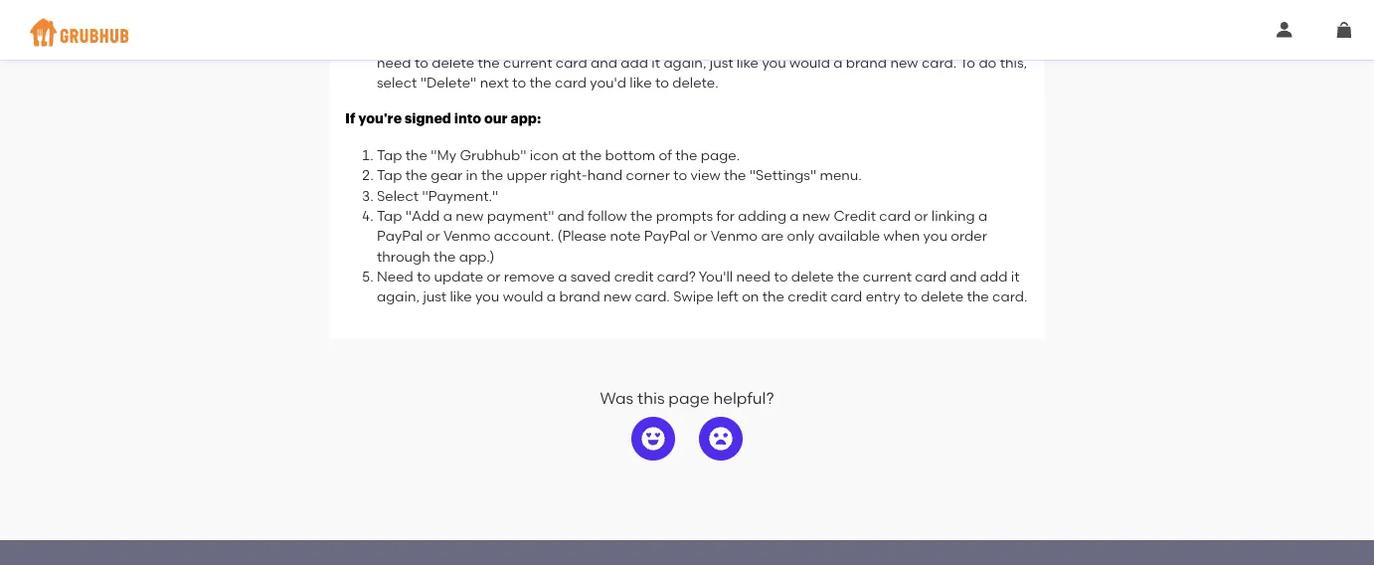 Task type: describe. For each thing, give the bounding box(es) containing it.
it inside the "tap the "my grubhub" icon at the bottom of the page. tap the gear in the upper right-hand corner to view the "settings" menu. select "payment." tap "add a new payment" and follow the prompts for adding a new credit card or linking a paypal or venmo account. (please note paypal or venmo are only available when you order through the app.) need to update or remove a saved credit card? you'll need to delete the current card and add it again, just like you would a brand new card. swipe left on the credit card entry to delete the card."
[[1012, 268, 1020, 285]]

the down grubhub"
[[481, 167, 503, 184]]

icon
[[530, 147, 559, 164]]

prompts
[[656, 207, 713, 224]]

need up delete.
[[660, 34, 696, 50]]

was
[[600, 388, 634, 407]]

card up when at the right top
[[880, 207, 911, 224]]

to left delete.
[[655, 74, 669, 91]]

through
[[377, 248, 430, 264]]

swipe
[[674, 288, 714, 305]]

add inside the "tap the "my grubhub" icon at the bottom of the page. tap the gear in the upper right-hand corner to view the "settings" menu. select "payment." tap "add a new payment" and follow the prompts for adding a new credit card or linking a paypal or venmo account. (please note paypal or venmo are only available when you order through the app.) need to update or remove a saved credit card? you'll need to delete the current card and add it again, just like you would a brand new card. swipe left on the credit card entry to delete the card."
[[981, 268, 1008, 285]]

the left app.) at left
[[434, 248, 456, 264]]

to down through
[[417, 268, 431, 285]]

entry
[[866, 288, 901, 305]]

2 paypal from the left
[[644, 227, 691, 244]]

adding
[[738, 207, 787, 224]]

current inside the "tap the "my grubhub" icon at the bottom of the page. tap the gear in the upper right-hand corner to view the "settings" menu. select "payment." tap "add a new payment" and follow the prompts for adding a new credit card or linking a paypal or venmo account. (please note paypal or venmo are only available when you order through the app.) need to update or remove a saved credit card? you'll need to delete the current card and add it again, just like you would a brand new card. swipe left on the credit card entry to delete the card."
[[863, 268, 912, 285]]

brand inside the "tap the "my grubhub" icon at the bottom of the page. tap the gear in the upper right-hand corner to view the "settings" menu. select "payment." tap "add a new payment" and follow the prompts for adding a new credit card or linking a paypal or venmo account. (please note paypal or venmo are only available when you order through the app.) need to update or remove a saved credit card? you'll need to delete the current card and add it again, just like you would a brand new card. swipe left on the credit card entry to delete the card."
[[559, 288, 601, 305]]

app.)
[[459, 248, 495, 264]]

upper
[[507, 167, 547, 184]]

delete.
[[673, 74, 719, 91]]

on inside need to update the info on a saved card? need to update or remove a saved credit card? you'll need to delete the current card and add it again, just like you would a brand new card. to do this, select "delete" next to the card you'd like to delete.
[[541, 34, 558, 50]]

need inside the "tap the "my grubhub" icon at the bottom of the page. tap the gear in the upper right-hand corner to view the "settings" menu. select "payment." tap "add a new payment" and follow the prompts for adding a new credit card or linking a paypal or venmo account. (please note paypal or venmo are only available when you order through the app.) need to update or remove a saved credit card? you'll need to delete the current card and add it again, just like you would a brand new card. swipe left on the credit card entry to delete the card."
[[377, 268, 414, 285]]

"add
[[406, 207, 440, 224]]

when
[[884, 227, 920, 244]]

to right next
[[512, 74, 526, 91]]

the down available
[[838, 268, 860, 285]]

the up next
[[478, 54, 500, 71]]

0 vertical spatial like
[[737, 54, 759, 71]]

0 horizontal spatial card.
[[635, 288, 670, 305]]

2 venmo from the left
[[711, 227, 758, 244]]

3 tap from the top
[[377, 207, 402, 224]]

remove inside the "tap the "my grubhub" icon at the bottom of the page. tap the gear in the upper right-hand corner to view the "settings" menu. select "payment." tap "add a new payment" and follow the prompts for adding a new credit card or linking a paypal or venmo account. (please note paypal or venmo are only available when you order through the app.) need to update or remove a saved credit card? you'll need to delete the current card and add it again, just like you would a brand new card. swipe left on the credit card entry to delete the card."
[[504, 268, 555, 285]]

update up the "delete"
[[434, 34, 484, 50]]

2 vertical spatial and
[[951, 268, 977, 285]]

the down order
[[967, 288, 990, 305]]

remove inside need to update the info on a saved card? need to update or remove a saved credit card? you'll need to delete the current card and add it again, just like you would a brand new card. to do this, select "delete" next to the card you'd like to delete.
[[787, 34, 838, 50]]

grubhub"
[[460, 147, 527, 164]]

delete inside need to update the info on a saved card? need to update or remove a saved credit card? you'll need to delete the current card and add it again, just like you would a brand new card. to do this, select "delete" next to the card you'd like to delete.
[[432, 54, 475, 71]]

at
[[562, 147, 577, 164]]

gear
[[431, 167, 463, 184]]

menu.
[[820, 167, 862, 184]]

1 tap from the top
[[377, 147, 402, 164]]

of
[[659, 147, 672, 164]]

again, inside need to update the info on a saved card? need to update or remove a saved credit card? you'll need to delete the current card and add it again, just like you would a brand new card. to do this, select "delete" next to the card you'd like to delete.
[[664, 54, 707, 71]]

1 small image from the left
[[1277, 22, 1293, 38]]

to up select at the left top of page
[[415, 54, 429, 71]]

account.
[[494, 227, 554, 244]]

2 vertical spatial delete
[[921, 288, 964, 305]]

or inside need to update the info on a saved card? need to update or remove a saved credit card? you'll need to delete the current card and add it again, just like you would a brand new card. to do this, select "delete" next to the card you'd like to delete.
[[770, 34, 784, 50]]

select
[[377, 74, 417, 91]]

new down note
[[604, 288, 632, 305]]

tap the "my grubhub" icon at the bottom of the page. tap the gear in the upper right-hand corner to view the "settings" menu. select "payment." tap "add a new payment" and follow the prompts for adding a new credit card or linking a paypal or venmo account. (please note paypal or venmo are only available when you order through the app.) need to update or remove a saved credit card? you'll need to delete the current card and add it again, just like you would a brand new card. swipe left on the credit card entry to delete the card.
[[377, 147, 1028, 305]]

you'll inside need to update the info on a saved card? need to update or remove a saved credit card? you'll need to delete the current card and add it again, just like you would a brand new card. to do this, select "delete" next to the card you'd like to delete.
[[982, 34, 1016, 50]]

the right the at
[[580, 147, 602, 164]]

in
[[466, 167, 478, 184]]

1 paypal from the left
[[377, 227, 423, 244]]

order
[[951, 227, 988, 244]]

2 horizontal spatial card?
[[940, 34, 979, 50]]

card left entry
[[831, 288, 863, 305]]

1 vertical spatial like
[[630, 74, 652, 91]]

the up "select"
[[406, 167, 428, 184]]

just inside need to update the info on a saved card? need to update or remove a saved credit card? you'll need to delete the current card and add it again, just like you would a brand new card. to do this, select "delete" next to the card you'd like to delete.
[[710, 54, 734, 71]]

this page was helpful image
[[642, 427, 666, 450]]

would inside the "tap the "my grubhub" icon at the bottom of the page. tap the gear in the upper right-hand corner to view the "settings" menu. select "payment." tap "add a new payment" and follow the prompts for adding a new credit card or linking a paypal or venmo account. (please note paypal or venmo are only available when you order through the app.) need to update or remove a saved credit card? you'll need to delete the current card and add it again, just like you would a brand new card. swipe left on the credit card entry to delete the card."
[[503, 288, 544, 305]]

our
[[484, 112, 508, 126]]

2 horizontal spatial card.
[[993, 288, 1028, 305]]

just inside the "tap the "my grubhub" icon at the bottom of the page. tap the gear in the upper right-hand corner to view the "settings" menu. select "payment." tap "add a new payment" and follow the prompts for adding a new credit card or linking a paypal or venmo account. (please note paypal or venmo are only available when you order through the app.) need to update or remove a saved credit card? you'll need to delete the current card and add it again, just like you would a brand new card. swipe left on the credit card entry to delete the card."
[[423, 288, 447, 305]]

and inside need to update the info on a saved card? need to update or remove a saved credit card? you'll need to delete the current card and add it again, just like you would a brand new card. to do this, select "delete" next to the card you'd like to delete.
[[591, 54, 618, 71]]

to up delete.
[[700, 34, 714, 50]]

signed
[[405, 112, 452, 126]]

page
[[669, 388, 710, 407]]

current inside need to update the info on a saved card? need to update or remove a saved credit card? you'll need to delete the current card and add it again, just like you would a brand new card. to do this, select "delete" next to the card you'd like to delete.
[[503, 54, 553, 71]]

this
[[638, 388, 665, 407]]

it inside need to update the info on a saved card? need to update or remove a saved credit card? you'll need to delete the current card and add it again, just like you would a brand new card. to do this, select "delete" next to the card you'd like to delete.
[[652, 54, 661, 71]]

0 horizontal spatial you
[[475, 288, 500, 305]]

you're
[[358, 112, 402, 126]]

update up delete.
[[717, 34, 766, 50]]

new down "payment." on the top of the page
[[456, 207, 484, 224]]



Task type: vqa. For each thing, say whether or not it's contained in the screenshot.
rightmost it
yes



Task type: locate. For each thing, give the bounding box(es) containing it.
1 vertical spatial and
[[558, 207, 585, 224]]

corner
[[626, 167, 670, 184]]

2 vertical spatial like
[[450, 288, 472, 305]]

on right info on the top of the page
[[541, 34, 558, 50]]

need inside need to update the info on a saved card? need to update or remove a saved credit card? you'll need to delete the current card and add it again, just like you would a brand new card. to do this, select "delete" next to the card you'd like to delete.
[[377, 54, 411, 71]]

note
[[610, 227, 641, 244]]

paypal
[[377, 227, 423, 244], [644, 227, 691, 244]]

0 vertical spatial tap
[[377, 147, 402, 164]]

1 vertical spatial credit
[[614, 268, 654, 285]]

2 horizontal spatial delete
[[921, 288, 964, 305]]

you'll
[[982, 34, 1016, 50], [699, 268, 733, 285]]

0 horizontal spatial like
[[450, 288, 472, 305]]

delete right entry
[[921, 288, 964, 305]]

1 horizontal spatial you
[[762, 54, 787, 71]]

hand
[[588, 167, 623, 184]]

just
[[710, 54, 734, 71], [423, 288, 447, 305]]

card up the at
[[556, 54, 588, 71]]

card. inside need to update the info on a saved card? need to update or remove a saved credit card? you'll need to delete the current card and add it again, just like you would a brand new card. to do this, select "delete" next to the card you'd like to delete.
[[922, 54, 957, 71]]

update inside the "tap the "my grubhub" icon at the bottom of the page. tap the gear in the upper right-hand corner to view the "settings" menu. select "payment." tap "add a new payment" and follow the prompts for adding a new credit card or linking a paypal or venmo account. (please note paypal or venmo are only available when you order through the app.) need to update or remove a saved credit card? you'll need to delete the current card and add it again, just like you would a brand new card. swipe left on the credit card entry to delete the card."
[[434, 268, 484, 285]]

bottom
[[605, 147, 656, 164]]

0 horizontal spatial venmo
[[444, 227, 491, 244]]

you'll up left
[[699, 268, 733, 285]]

the left info on the top of the page
[[487, 34, 509, 50]]

1 horizontal spatial credit
[[788, 288, 828, 305]]

card? up "to"
[[940, 34, 979, 50]]

1 vertical spatial again,
[[377, 288, 420, 305]]

on
[[541, 34, 558, 50], [742, 288, 759, 305]]

1 vertical spatial current
[[863, 268, 912, 285]]

credit
[[834, 207, 876, 224]]

"my
[[431, 147, 457, 164]]

small image
[[1277, 22, 1293, 38], [1337, 22, 1353, 38]]

0 horizontal spatial paypal
[[377, 227, 423, 244]]

0 horizontal spatial card?
[[618, 34, 656, 50]]

brand inside need to update the info on a saved card? need to update or remove a saved credit card? you'll need to delete the current card and add it again, just like you would a brand new card. to do this, select "delete" next to the card you'd like to delete.
[[846, 54, 887, 71]]

would inside need to update the info on a saved card? need to update or remove a saved credit card? you'll need to delete the current card and add it again, just like you would a brand new card. to do this, select "delete" next to the card you'd like to delete.
[[790, 54, 831, 71]]

saved inside the "tap the "my grubhub" icon at the bottom of the page. tap the gear in the upper right-hand corner to view the "settings" menu. select "payment." tap "add a new payment" and follow the prompts for adding a new credit card or linking a paypal or venmo account. (please note paypal or venmo are only available when you order through the app.) need to update or remove a saved credit card? you'll need to delete the current card and add it again, just like you would a brand new card. swipe left on the credit card entry to delete the card."
[[571, 268, 611, 285]]

0 horizontal spatial just
[[423, 288, 447, 305]]

this page was not helpful image
[[709, 427, 733, 450]]

2 horizontal spatial like
[[737, 54, 759, 71]]

paypal down prompts
[[644, 227, 691, 244]]

1 horizontal spatial remove
[[787, 34, 838, 50]]

1 vertical spatial need
[[737, 268, 771, 285]]

2 horizontal spatial and
[[951, 268, 977, 285]]

new
[[891, 54, 919, 71], [456, 207, 484, 224], [803, 207, 831, 224], [604, 288, 632, 305]]

app:
[[511, 112, 541, 126]]

update down app.) at left
[[434, 268, 484, 285]]

2 horizontal spatial credit
[[897, 34, 937, 50]]

2 horizontal spatial you
[[924, 227, 948, 244]]

0 vertical spatial credit
[[897, 34, 937, 50]]

payment"
[[487, 207, 554, 224]]

saved
[[574, 34, 614, 50], [853, 34, 894, 50], [571, 268, 611, 285]]

1 horizontal spatial like
[[630, 74, 652, 91]]

the up app:
[[530, 74, 552, 91]]

the right left
[[763, 288, 785, 305]]

you
[[762, 54, 787, 71], [924, 227, 948, 244], [475, 288, 500, 305]]

the left "my
[[406, 147, 428, 164]]

update
[[434, 34, 484, 50], [717, 34, 766, 50], [434, 268, 484, 285]]

1 horizontal spatial venmo
[[711, 227, 758, 244]]

view
[[691, 167, 721, 184]]

to
[[960, 54, 976, 71]]

2 vertical spatial you
[[475, 288, 500, 305]]

add down order
[[981, 268, 1008, 285]]

1 horizontal spatial and
[[591, 54, 618, 71]]

1 vertical spatial you'll
[[699, 268, 733, 285]]

you'll inside the "tap the "my grubhub" icon at the bottom of the page. tap the gear in the upper right-hand corner to view the "settings" menu. select "payment." tap "add a new payment" and follow the prompts for adding a new credit card or linking a paypal or venmo account. (please note paypal or venmo are only available when you order through the app.) need to update or remove a saved credit card? you'll need to delete the current card and add it again, just like you would a brand new card. swipe left on the credit card entry to delete the card."
[[699, 268, 733, 285]]

you'll up do
[[982, 34, 1016, 50]]

would
[[790, 54, 831, 71], [503, 288, 544, 305]]

tap down "select"
[[377, 207, 402, 224]]

tap down you're
[[377, 147, 402, 164]]

0 vertical spatial delete
[[432, 54, 475, 71]]

card
[[556, 54, 588, 71], [555, 74, 587, 91], [880, 207, 911, 224], [916, 268, 947, 285], [831, 288, 863, 305]]

0 horizontal spatial brand
[[559, 288, 601, 305]]

0 vertical spatial on
[[541, 34, 558, 50]]

0 horizontal spatial small image
[[1277, 22, 1293, 38]]

1 vertical spatial would
[[503, 288, 544, 305]]

paypal up through
[[377, 227, 423, 244]]

0 horizontal spatial on
[[541, 34, 558, 50]]

delete
[[432, 54, 475, 71], [792, 268, 834, 285], [921, 288, 964, 305]]

"payment."
[[422, 187, 499, 204]]

0 vertical spatial add
[[621, 54, 649, 71]]

select
[[377, 187, 419, 204]]

2 vertical spatial tap
[[377, 207, 402, 224]]

need up select at the left top of page
[[377, 54, 411, 71]]

1 vertical spatial brand
[[559, 288, 601, 305]]

0 horizontal spatial need
[[377, 54, 411, 71]]

credit inside need to update the info on a saved card? need to update or remove a saved credit card? you'll need to delete the current card and add it again, just like you would a brand new card. to do this, select "delete" next to the card you'd like to delete.
[[897, 34, 937, 50]]

the up note
[[631, 207, 653, 224]]

or
[[770, 34, 784, 50], [915, 207, 929, 224], [427, 227, 440, 244], [694, 227, 708, 244], [487, 268, 501, 285]]

to right entry
[[904, 288, 918, 305]]

card left you'd
[[555, 74, 587, 91]]

1 horizontal spatial need
[[737, 268, 771, 285]]

0 vertical spatial just
[[710, 54, 734, 71]]

1 horizontal spatial current
[[863, 268, 912, 285]]

1 horizontal spatial card.
[[922, 54, 957, 71]]

0 vertical spatial would
[[790, 54, 831, 71]]

1 horizontal spatial it
[[1012, 268, 1020, 285]]

and down order
[[951, 268, 977, 285]]

1 horizontal spatial delete
[[792, 268, 834, 285]]

0 horizontal spatial add
[[621, 54, 649, 71]]

0 horizontal spatial again,
[[377, 288, 420, 305]]

again, inside the "tap the "my grubhub" icon at the bottom of the page. tap the gear in the upper right-hand corner to view the "settings" menu. select "payment." tap "add a new payment" and follow the prompts for adding a new credit card or linking a paypal or venmo account. (please note paypal or venmo are only available when you order through the app.) need to update or remove a saved credit card? you'll need to delete the current card and add it again, just like you would a brand new card. swipe left on the credit card entry to delete the card."
[[377, 288, 420, 305]]

1 vertical spatial tap
[[377, 167, 402, 184]]

1 horizontal spatial paypal
[[644, 227, 691, 244]]

0 horizontal spatial current
[[503, 54, 553, 71]]

0 horizontal spatial remove
[[504, 268, 555, 285]]

need to update the info on a saved card? need to update or remove a saved credit card? you'll need to delete the current card and add it again, just like you would a brand new card. to do this, select "delete" next to the card you'd like to delete.
[[377, 34, 1028, 91]]

grubhub logo image
[[30, 12, 129, 52]]

1 horizontal spatial would
[[790, 54, 831, 71]]

venmo up app.) at left
[[444, 227, 491, 244]]

and
[[591, 54, 618, 71], [558, 207, 585, 224], [951, 268, 977, 285]]

card? up you'd
[[618, 34, 656, 50]]

1 horizontal spatial on
[[742, 288, 759, 305]]

0 vertical spatial need
[[377, 54, 411, 71]]

card down when at the right top
[[916, 268, 947, 285]]

venmo down for
[[711, 227, 758, 244]]

need inside the "tap the "my grubhub" icon at the bottom of the page. tap the gear in the upper right-hand corner to view the "settings" menu. select "payment." tap "add a new payment" and follow the prompts for adding a new credit card or linking a paypal or venmo account. (please note paypal or venmo are only available when you order through the app.) need to update or remove a saved credit card? you'll need to delete the current card and add it again, just like you would a brand new card. swipe left on the credit card entry to delete the card."
[[737, 268, 771, 285]]

on right left
[[742, 288, 759, 305]]

1 horizontal spatial just
[[710, 54, 734, 71]]

1 horizontal spatial you'll
[[982, 34, 1016, 50]]

to
[[417, 34, 431, 50], [700, 34, 714, 50], [415, 54, 429, 71], [512, 74, 526, 91], [655, 74, 669, 91], [674, 167, 688, 184], [417, 268, 431, 285], [774, 268, 788, 285], [904, 288, 918, 305]]

follow
[[588, 207, 627, 224]]

0 horizontal spatial credit
[[614, 268, 654, 285]]

current down info on the top of the page
[[503, 54, 553, 71]]

current up entry
[[863, 268, 912, 285]]

again, down through
[[377, 288, 420, 305]]

delete up the "delete"
[[432, 54, 475, 71]]

like down app.) at left
[[450, 288, 472, 305]]

the
[[487, 34, 509, 50], [478, 54, 500, 71], [530, 74, 552, 91], [406, 147, 428, 164], [580, 147, 602, 164], [676, 147, 698, 164], [406, 167, 428, 184], [481, 167, 503, 184], [724, 167, 746, 184], [631, 207, 653, 224], [434, 248, 456, 264], [838, 268, 860, 285], [763, 288, 785, 305], [967, 288, 990, 305]]

right-
[[550, 167, 588, 184]]

add inside need to update the info on a saved card? need to update or remove a saved credit card? you'll need to delete the current card and add it again, just like you would a brand new card. to do this, select "delete" next to the card you'd like to delete.
[[621, 54, 649, 71]]

new up only
[[803, 207, 831, 224]]

add up you'd
[[621, 54, 649, 71]]

0 vertical spatial you'll
[[982, 34, 1016, 50]]

brand
[[846, 54, 887, 71], [559, 288, 601, 305]]

card.
[[922, 54, 957, 71], [635, 288, 670, 305], [993, 288, 1028, 305]]

0 horizontal spatial you'll
[[699, 268, 733, 285]]

1 vertical spatial you
[[924, 227, 948, 244]]

it
[[652, 54, 661, 71], [1012, 268, 1020, 285]]

again,
[[664, 54, 707, 71], [377, 288, 420, 305]]

like right you'd
[[630, 74, 652, 91]]

info
[[512, 34, 538, 50]]

the down page.
[[724, 167, 746, 184]]

0 vertical spatial you
[[762, 54, 787, 71]]

page.
[[701, 147, 740, 164]]

0 horizontal spatial would
[[503, 288, 544, 305]]

new left "to"
[[891, 54, 919, 71]]

add
[[621, 54, 649, 71], [981, 268, 1008, 285]]

available
[[818, 227, 881, 244]]

remove
[[787, 34, 838, 50], [504, 268, 555, 285]]

need up left
[[737, 268, 771, 285]]

credit
[[897, 34, 937, 50], [614, 268, 654, 285], [788, 288, 828, 305]]

2 tap from the top
[[377, 167, 402, 184]]

need
[[377, 34, 414, 50], [660, 34, 696, 50], [377, 268, 414, 285]]

next
[[480, 74, 509, 91]]

1 horizontal spatial small image
[[1337, 22, 1353, 38]]

on inside the "tap the "my grubhub" icon at the bottom of the page. tap the gear in the upper right-hand corner to view the "settings" menu. select "payment." tap "add a new payment" and follow the prompts for adding a new credit card or linking a paypal or venmo account. (please note paypal or venmo are only available when you order through the app.) need to update or remove a saved credit card? you'll need to delete the current card and add it again, just like you would a brand new card. swipe left on the credit card entry to delete the card."
[[742, 288, 759, 305]]

only
[[787, 227, 815, 244]]

current
[[503, 54, 553, 71], [863, 268, 912, 285]]

1 horizontal spatial again,
[[664, 54, 707, 71]]

0 horizontal spatial it
[[652, 54, 661, 71]]

1 horizontal spatial add
[[981, 268, 1008, 285]]

new inside need to update the info on a saved card? need to update or remove a saved credit card? you'll need to delete the current card and add it again, just like you would a brand new card. to do this, select "delete" next to the card you'd like to delete.
[[891, 54, 919, 71]]

1 vertical spatial on
[[742, 288, 759, 305]]

into
[[454, 112, 482, 126]]

helpful?
[[714, 388, 775, 407]]

you inside need to update the info on a saved card? need to update or remove a saved credit card? you'll need to delete the current card and add it again, just like you would a brand new card. to do this, select "delete" next to the card you'd like to delete.
[[762, 54, 787, 71]]

1 vertical spatial remove
[[504, 268, 555, 285]]

1 vertical spatial delete
[[792, 268, 834, 285]]

0 horizontal spatial and
[[558, 207, 585, 224]]

tap
[[377, 147, 402, 164], [377, 167, 402, 184], [377, 207, 402, 224]]

(please
[[558, 227, 607, 244]]

2 vertical spatial credit
[[788, 288, 828, 305]]

0 vertical spatial and
[[591, 54, 618, 71]]

if you're signed into our app:
[[345, 112, 541, 126]]

left
[[717, 288, 739, 305]]

to down are
[[774, 268, 788, 285]]

0 vertical spatial current
[[503, 54, 553, 71]]

like up page.
[[737, 54, 759, 71]]

the right of
[[676, 147, 698, 164]]

and up you'd
[[591, 54, 618, 71]]

like inside the "tap the "my grubhub" icon at the bottom of the page. tap the gear in the upper right-hand corner to view the "settings" menu. select "payment." tap "add a new payment" and follow the prompts for adding a new credit card or linking a paypal or venmo account. (please note paypal or venmo are only available when you order through the app.) need to update or remove a saved credit card? you'll need to delete the current card and add it again, just like you would a brand new card. swipe left on the credit card entry to delete the card."
[[450, 288, 472, 305]]

are
[[761, 227, 784, 244]]

1 vertical spatial add
[[981, 268, 1008, 285]]

2 small image from the left
[[1337, 22, 1353, 38]]

for
[[717, 207, 735, 224]]

a
[[561, 34, 571, 50], [841, 34, 850, 50], [834, 54, 843, 71], [443, 207, 453, 224], [790, 207, 799, 224], [979, 207, 988, 224], [558, 268, 567, 285], [547, 288, 556, 305]]

1 vertical spatial it
[[1012, 268, 1020, 285]]

again, up delete.
[[664, 54, 707, 71]]

0 horizontal spatial delete
[[432, 54, 475, 71]]

do
[[979, 54, 997, 71]]

0 vertical spatial it
[[652, 54, 661, 71]]

to up the "delete"
[[417, 34, 431, 50]]

0 vertical spatial brand
[[846, 54, 887, 71]]

card? inside the "tap the "my grubhub" icon at the bottom of the page. tap the gear in the upper right-hand corner to view the "settings" menu. select "payment." tap "add a new payment" and follow the prompts for adding a new credit card or linking a paypal or venmo account. (please note paypal or venmo are only available when you order through the app.) need to update or remove a saved credit card? you'll need to delete the current card and add it again, just like you would a brand new card. swipe left on the credit card entry to delete the card."
[[657, 268, 696, 285]]

this,
[[1000, 54, 1028, 71]]

need up select at the left top of page
[[377, 34, 414, 50]]

just down through
[[423, 288, 447, 305]]

linking
[[932, 207, 975, 224]]

1 venmo from the left
[[444, 227, 491, 244]]

like
[[737, 54, 759, 71], [630, 74, 652, 91], [450, 288, 472, 305]]

if
[[345, 112, 356, 126]]

1 horizontal spatial card?
[[657, 268, 696, 285]]

venmo
[[444, 227, 491, 244], [711, 227, 758, 244]]

delete down only
[[792, 268, 834, 285]]

to left view
[[674, 167, 688, 184]]

0 vertical spatial remove
[[787, 34, 838, 50]]

1 horizontal spatial brand
[[846, 54, 887, 71]]

you'd
[[590, 74, 627, 91]]

card? up swipe
[[657, 268, 696, 285]]

"delete"
[[421, 74, 477, 91]]

1 vertical spatial just
[[423, 288, 447, 305]]

was this page helpful?
[[600, 388, 775, 407]]

tap up "select"
[[377, 167, 402, 184]]

"settings"
[[750, 167, 817, 184]]

need
[[377, 54, 411, 71], [737, 268, 771, 285]]

just up delete.
[[710, 54, 734, 71]]

need down through
[[377, 268, 414, 285]]

card?
[[618, 34, 656, 50], [940, 34, 979, 50], [657, 268, 696, 285]]

0 vertical spatial again,
[[664, 54, 707, 71]]

and up (please
[[558, 207, 585, 224]]



